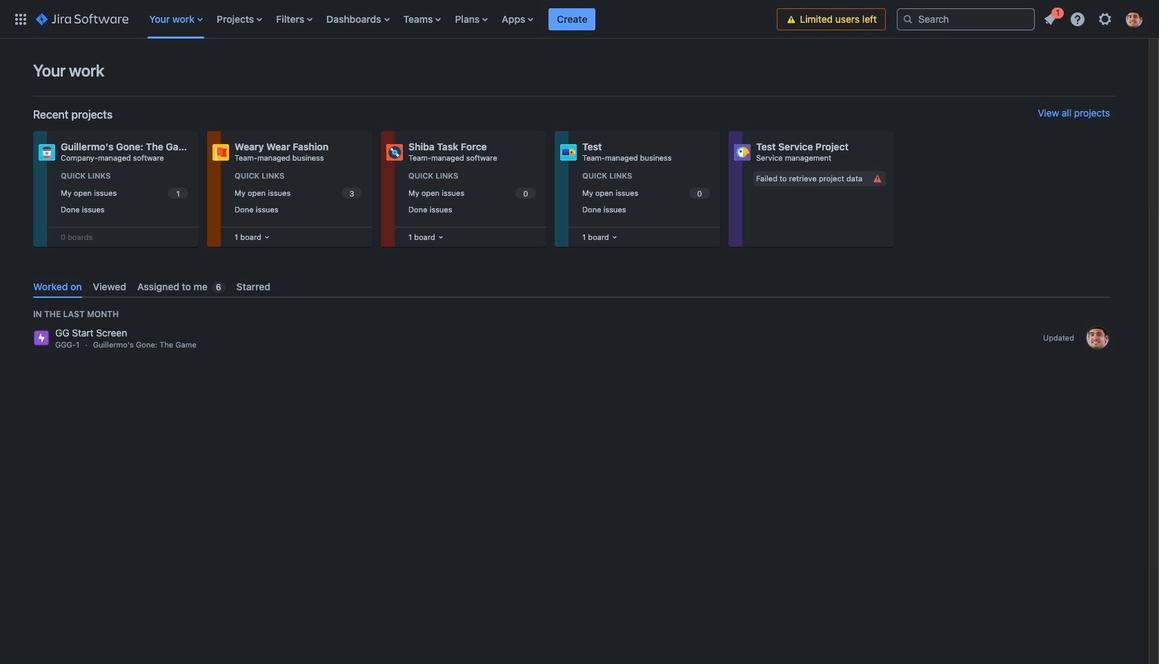 Task type: locate. For each thing, give the bounding box(es) containing it.
tab list
[[28, 275, 1116, 298]]

1 horizontal spatial list
[[1038, 5, 1151, 31]]

board image
[[435, 232, 446, 243], [609, 232, 620, 243]]

list
[[142, 0, 778, 38], [1038, 5, 1151, 31]]

Search field
[[897, 8, 1035, 30]]

jira software image
[[36, 11, 129, 27], [36, 11, 129, 27]]

0 horizontal spatial list item
[[549, 0, 596, 38]]

banner
[[0, 0, 1160, 39]]

settings image
[[1098, 11, 1114, 27]]

None search field
[[897, 8, 1035, 30]]

1 horizontal spatial list item
[[1038, 5, 1064, 30]]

search image
[[903, 13, 914, 25]]

board image
[[261, 232, 273, 243]]

1 horizontal spatial board image
[[609, 232, 620, 243]]

list item
[[549, 0, 596, 38], [1038, 5, 1064, 30]]

0 horizontal spatial board image
[[435, 232, 446, 243]]



Task type: describe. For each thing, give the bounding box(es) containing it.
appswitcher icon image
[[12, 11, 29, 27]]

primary element
[[8, 0, 778, 38]]

2 board image from the left
[[609, 232, 620, 243]]

your profile and settings image
[[1127, 11, 1143, 27]]

0 horizontal spatial list
[[142, 0, 778, 38]]

help image
[[1070, 11, 1087, 27]]

notifications image
[[1042, 11, 1059, 27]]

1 board image from the left
[[435, 232, 446, 243]]

list item inside list
[[1038, 5, 1064, 30]]



Task type: vqa. For each thing, say whether or not it's contained in the screenshot.
'search box'
yes



